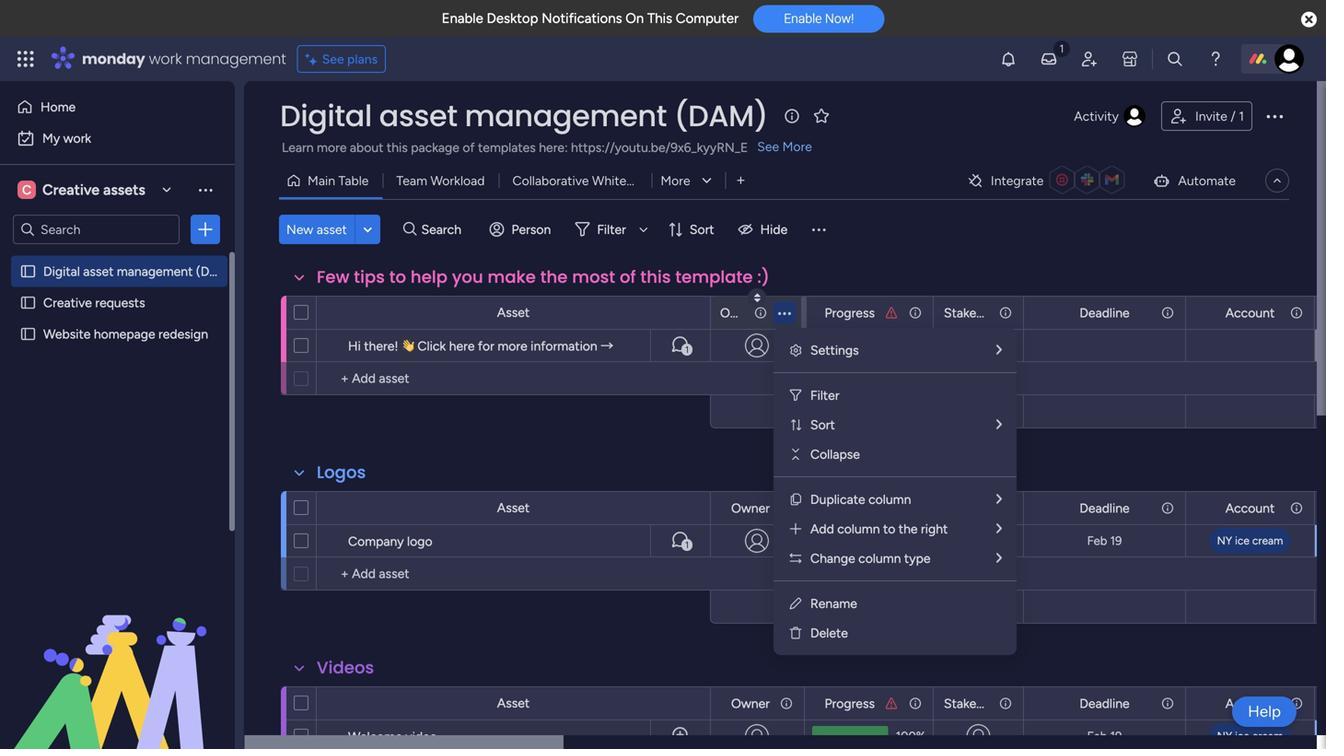 Task type: vqa. For each thing, say whether or not it's contained in the screenshot.
the bottommost (DAM)
yes



Task type: locate. For each thing, give the bounding box(es) containing it.
1 there's a configuration issue.
select which status columns will affect the progress calculation image from the top
[[884, 305, 899, 320]]

more down https://youtu.be/9x6_kyyrn_e
[[661, 173, 691, 188]]

there's a configuration issue.
select which status columns will affect the progress calculation image
[[884, 305, 899, 320], [884, 501, 899, 515]]

Progress field
[[820, 303, 880, 323], [820, 498, 880, 518], [820, 693, 880, 714]]

2 vertical spatial column
[[859, 550, 901, 566]]

1 vertical spatial deadline
[[1080, 500, 1130, 516]]

1 vertical spatial creative
[[43, 295, 92, 310]]

1 vertical spatial the
[[899, 521, 918, 537]]

1 ice from the top
[[1236, 534, 1250, 547]]

progress field up the add
[[820, 498, 880, 518]]

asset up creative requests on the left top
[[83, 263, 114, 279]]

team workload button
[[383, 166, 499, 195]]

duplicate column
[[811, 492, 912, 507]]

select product image
[[17, 50, 35, 68]]

enable for enable now!
[[784, 11, 822, 26]]

see plans button
[[297, 45, 386, 73]]

0 vertical spatial 1 button
[[650, 329, 710, 362]]

asset
[[379, 95, 458, 136], [317, 222, 347, 237], [83, 263, 114, 279]]

see left plans at the top
[[322, 51, 344, 67]]

0 vertical spatial the
[[541, 265, 568, 289]]

filter right filter icon at the bottom right
[[811, 387, 840, 403]]

0 vertical spatial (dam)
[[674, 95, 768, 136]]

0 horizontal spatial digital asset management (dam)
[[43, 263, 234, 279]]

1 enable from the left
[[442, 10, 483, 27]]

new
[[287, 222, 313, 237]]

type
[[905, 550, 931, 566]]

this inside learn more about this package of templates here: https://youtu.be/9x6_kyyrn_e see more
[[387, 140, 408, 155]]

0 vertical spatial creative
[[42, 181, 100, 199]]

0 horizontal spatial asset
[[83, 263, 114, 279]]

the left the right
[[899, 521, 918, 537]]

0 vertical spatial options image
[[1264, 105, 1286, 127]]

0 horizontal spatial options image
[[196, 220, 215, 239]]

work inside option
[[63, 130, 91, 146]]

0 horizontal spatial the
[[541, 265, 568, 289]]

to
[[389, 265, 406, 289], [884, 521, 896, 537]]

Videos field
[[312, 656, 379, 680]]

1 horizontal spatial digital asset management (dam)
[[280, 95, 768, 136]]

of inside learn more about this package of templates here: https://youtu.be/9x6_kyyrn_e see more
[[463, 140, 475, 155]]

more
[[317, 140, 347, 155], [498, 338, 528, 354]]

add
[[811, 521, 834, 537]]

progress up settings
[[825, 305, 875, 321]]

0 vertical spatial more
[[317, 140, 347, 155]]

ice
[[1236, 534, 1250, 547], [1236, 729, 1250, 743]]

1 vertical spatial there's a configuration issue.
select which status columns will affect the progress calculation image
[[884, 501, 899, 515]]

Digital asset management (DAM) field
[[275, 95, 773, 136]]

2 1 button from the top
[[650, 524, 710, 557]]

of right most
[[620, 265, 636, 289]]

list box containing digital asset management (dam)
[[0, 252, 235, 598]]

2 vertical spatial deadline
[[1080, 696, 1130, 711]]

to left 100
[[884, 521, 896, 537]]

0 vertical spatial to
[[389, 265, 406, 289]]

public board image for creative requests
[[19, 294, 37, 311]]

progress for progress field associated with second there's a configuration issue.
select which status columns will affect the progress calculation image from the bottom of the page
[[825, 305, 875, 321]]

see inside see plans button
[[322, 51, 344, 67]]

2 feb from the top
[[1088, 729, 1108, 743]]

2 vertical spatial 1
[[685, 539, 689, 550]]

welcome video
[[348, 729, 437, 744]]

0 vertical spatial public board image
[[19, 263, 37, 280]]

options image
[[1264, 105, 1286, 127], [196, 220, 215, 239]]

workspace image
[[18, 180, 36, 200]]

monday work management
[[82, 48, 286, 69]]

hide
[[761, 222, 788, 237]]

rename image
[[789, 596, 803, 611]]

requests
[[95, 295, 145, 310]]

for
[[478, 338, 495, 354]]

person
[[512, 222, 551, 237]]

digital asset management (dam) up requests at left
[[43, 263, 234, 279]]

2 vertical spatial deadline field
[[1075, 693, 1135, 714]]

enable left desktop
[[442, 10, 483, 27]]

collaborative
[[513, 173, 589, 188]]

3 progress from the top
[[825, 696, 875, 711]]

1 progress from the top
[[825, 305, 875, 321]]

1 vertical spatial digital
[[43, 263, 80, 279]]

Owner field
[[716, 303, 759, 323], [727, 498, 775, 518], [727, 693, 775, 714]]

0 vertical spatial deadline
[[1080, 305, 1130, 321]]

of right package
[[463, 140, 475, 155]]

1 vertical spatial ny
[[1218, 729, 1233, 743]]

1 vertical spatial account field
[[1221, 498, 1280, 518]]

1 vertical spatial this
[[641, 265, 671, 289]]

progress field for 2nd there's a configuration issue.
select which status columns will affect the progress calculation image from the top of the page
[[820, 498, 880, 518]]

0 vertical spatial more
[[783, 139, 813, 154]]

1 vertical spatial deadline field
[[1075, 498, 1135, 518]]

1 vertical spatial filter
[[811, 387, 840, 403]]

1 vertical spatial public board image
[[19, 294, 37, 311]]

2 list arrow image from the top
[[997, 418, 1002, 431]]

column for change
[[859, 550, 901, 566]]

column up add column to the right
[[869, 492, 912, 507]]

3 asset from the top
[[497, 695, 530, 711]]

cream
[[1253, 534, 1284, 547], [1253, 729, 1284, 743]]

settings image
[[789, 343, 803, 357]]

0 horizontal spatial of
[[463, 140, 475, 155]]

dapulse close image
[[1302, 11, 1317, 29]]

2 vertical spatial progress
[[825, 696, 875, 711]]

creative up website
[[43, 295, 92, 310]]

2 vertical spatial account
[[1226, 696, 1275, 711]]

asset for few tips to help you make the most of this template :)
[[497, 304, 530, 320]]

0 vertical spatial stakehoders
[[944, 305, 1016, 321]]

2 ny from the top
[[1218, 729, 1233, 743]]

the left most
[[541, 265, 568, 289]]

collaborative whiteboard
[[513, 173, 660, 188]]

1 vertical spatial 1
[[685, 344, 689, 355]]

0 vertical spatial digital
[[280, 95, 372, 136]]

column
[[869, 492, 912, 507], [838, 521, 880, 537], [859, 550, 901, 566]]

Stakehoders field
[[940, 303, 1016, 323], [940, 693, 1016, 714]]

2 enable from the left
[[784, 11, 822, 26]]

more inside learn more about this package of templates here: https://youtu.be/9x6_kyyrn_e see more
[[317, 140, 347, 155]]

few tips to help you make the most of this template :)
[[317, 265, 770, 289]]

ny
[[1218, 534, 1233, 547], [1218, 729, 1233, 743]]

list arrow image
[[997, 343, 1002, 357], [997, 418, 1002, 431], [997, 492, 1002, 506], [997, 551, 1002, 565]]

1 list arrow image from the top
[[997, 343, 1002, 357]]

2 vertical spatial asset
[[497, 695, 530, 711]]

progress left there's a configuration issue.
select which status columns will affect the progress calculation icon
[[825, 696, 875, 711]]

delete image
[[789, 626, 803, 640]]

templates
[[478, 140, 536, 155]]

0 horizontal spatial enable
[[442, 10, 483, 27]]

1 vertical spatial progress
[[825, 500, 875, 516]]

this right about
[[387, 140, 408, 155]]

invite / 1 button
[[1162, 101, 1253, 131]]

filter inside filter popup button
[[597, 222, 626, 237]]

invite members image
[[1081, 50, 1099, 68]]

notifications image
[[1000, 50, 1018, 68]]

the inside field
[[541, 265, 568, 289]]

logos
[[317, 461, 366, 484]]

3 list arrow image from the top
[[997, 492, 1002, 506]]

1 vertical spatial asset
[[317, 222, 347, 237]]

work right 'monday'
[[149, 48, 182, 69]]

creative right "c"
[[42, 181, 100, 199]]

0 vertical spatial deadline field
[[1075, 303, 1135, 323]]

add view image
[[737, 174, 745, 187]]

3 account field from the top
[[1221, 693, 1280, 714]]

john smith image
[[1275, 44, 1305, 74]]

0 horizontal spatial to
[[389, 265, 406, 289]]

4 list arrow image from the top
[[997, 551, 1002, 565]]

feb
[[1088, 533, 1108, 548], [1088, 729, 1108, 743]]

asset up package
[[379, 95, 458, 136]]

1 public board image from the top
[[19, 263, 37, 280]]

update feed image
[[1040, 50, 1059, 68]]

Search field
[[417, 217, 472, 242]]

2 progress from the top
[[825, 500, 875, 516]]

2 vertical spatial stakehoders
[[944, 696, 1016, 711]]

work for monday
[[149, 48, 182, 69]]

collapse
[[811, 446, 860, 462]]

0 vertical spatial 1
[[1239, 108, 1245, 124]]

1 stakehoders field from the top
[[940, 303, 1016, 323]]

see inside learn more about this package of templates here: https://youtu.be/9x6_kyyrn_e see more
[[758, 139, 780, 154]]

+ Add asset text field
[[326, 563, 702, 585]]

1 vertical spatial feb
[[1088, 729, 1108, 743]]

table
[[339, 173, 369, 188]]

column information image
[[754, 305, 768, 320], [908, 305, 923, 320], [999, 305, 1013, 320], [1161, 696, 1176, 711]]

sort right sort 'icon'
[[811, 417, 835, 433]]

1 horizontal spatial enable
[[784, 11, 822, 26]]

1 vertical spatial owner field
[[727, 498, 775, 518]]

list box
[[0, 252, 235, 598]]

1 stakehoders from the top
[[944, 305, 1016, 321]]

sort image
[[789, 417, 803, 432]]

digital asset management (dam) up templates
[[280, 95, 768, 136]]

1 asset from the top
[[497, 304, 530, 320]]

1 image
[[1054, 38, 1071, 59]]

2 vertical spatial progress field
[[820, 693, 880, 714]]

1 vertical spatial owner
[[731, 500, 770, 516]]

creative
[[42, 181, 100, 199], [43, 295, 92, 310]]

2 stakehoders field from the top
[[940, 693, 1016, 714]]

to for tips
[[389, 265, 406, 289]]

0 vertical spatial asset
[[497, 304, 530, 320]]

asset right new
[[317, 222, 347, 237]]

2 stakehoders from the top
[[944, 500, 1016, 516]]

1 horizontal spatial of
[[620, 265, 636, 289]]

enable left 'now!'
[[784, 11, 822, 26]]

public board image
[[19, 263, 37, 280], [19, 294, 37, 311]]

1
[[1239, 108, 1245, 124], [685, 344, 689, 355], [685, 539, 689, 550]]

column down the duplicate column
[[838, 521, 880, 537]]

0 vertical spatial work
[[149, 48, 182, 69]]

creative inside workspace selection element
[[42, 181, 100, 199]]

0 vertical spatial feb 19
[[1088, 533, 1122, 548]]

1 vertical spatial management
[[465, 95, 667, 136]]

column information image
[[1161, 305, 1176, 320], [1290, 305, 1305, 320], [779, 501, 794, 515], [908, 501, 923, 515], [999, 501, 1013, 515], [1161, 501, 1176, 515], [1290, 501, 1305, 515], [779, 696, 794, 711], [908, 696, 923, 711], [999, 696, 1013, 711], [1290, 696, 1305, 711]]

hi there!   👋  click here for more information  →
[[348, 338, 614, 354]]

1 ny ice cream from the top
[[1218, 534, 1284, 547]]

menu image
[[810, 220, 828, 239]]

collapse board header image
[[1270, 173, 1285, 188]]

2 vertical spatial owner field
[[727, 693, 775, 714]]

add column to the right image
[[789, 521, 803, 536]]

3 deadline field from the top
[[1075, 693, 1135, 714]]

1 vertical spatial options image
[[196, 220, 215, 239]]

new asset button
[[279, 215, 355, 244]]

column for duplicate
[[869, 492, 912, 507]]

automate button
[[1146, 166, 1244, 195]]

0 vertical spatial column
[[869, 492, 912, 507]]

1 19 from the top
[[1111, 533, 1122, 548]]

1 vertical spatial stakehoders
[[944, 500, 1016, 516]]

see
[[322, 51, 344, 67], [758, 139, 780, 154]]

option
[[0, 255, 235, 258]]

enable
[[442, 10, 483, 27], [784, 11, 822, 26]]

19
[[1111, 533, 1122, 548], [1111, 729, 1122, 743]]

(dam) up add view "icon"
[[674, 95, 768, 136]]

2 feb 19 from the top
[[1088, 729, 1122, 743]]

Logos field
[[312, 461, 371, 485]]

few
[[317, 265, 350, 289]]

this down arrow down icon
[[641, 265, 671, 289]]

1 vertical spatial cream
[[1253, 729, 1284, 743]]

plans
[[347, 51, 378, 67]]

progress field left there's a configuration issue.
select which status columns will affect the progress calculation icon
[[820, 693, 880, 714]]

progress for there's a configuration issue.
select which status columns will affect the progress calculation icon progress field
[[825, 696, 875, 711]]

to inside field
[[389, 265, 406, 289]]

filter image
[[789, 388, 803, 403]]

1 horizontal spatial more
[[783, 139, 813, 154]]

new asset
[[287, 222, 347, 237]]

of
[[463, 140, 475, 155], [620, 265, 636, 289]]

progress field up settings
[[820, 303, 880, 323]]

v2 search image
[[403, 219, 417, 240]]

team
[[397, 173, 427, 188]]

asset inside new asset button
[[317, 222, 347, 237]]

main
[[308, 173, 335, 188]]

change column type
[[811, 550, 931, 566]]

:)
[[758, 265, 770, 289]]

options image down the workspace options icon
[[196, 220, 215, 239]]

1 progress field from the top
[[820, 303, 880, 323]]

work for my
[[63, 130, 91, 146]]

sort up template
[[690, 222, 715, 237]]

2 asset from the top
[[497, 500, 530, 515]]

this inside field
[[641, 265, 671, 289]]

1 deadline field from the top
[[1075, 303, 1135, 323]]

options image right /
[[1264, 105, 1286, 127]]

asset for logos
[[497, 500, 530, 515]]

2 vertical spatial asset
[[83, 263, 114, 279]]

more up main table button
[[317, 140, 347, 155]]

there's a configuration issue.
select which status columns will affect the progress calculation image
[[884, 696, 899, 711]]

enable desktop notifications on this computer
[[442, 10, 739, 27]]

1 horizontal spatial work
[[149, 48, 182, 69]]

1 vertical spatial stakehoders field
[[940, 693, 1016, 714]]

0 vertical spatial this
[[387, 140, 408, 155]]

1 button
[[650, 329, 710, 362], [650, 524, 710, 557]]

0 horizontal spatial more
[[661, 173, 691, 188]]

c
[[22, 182, 31, 198]]

0 horizontal spatial this
[[387, 140, 408, 155]]

see plans
[[322, 51, 378, 67]]

→
[[601, 338, 614, 354]]

progress up the add
[[825, 500, 875, 516]]

1 vertical spatial progress field
[[820, 498, 880, 518]]

public board image for digital asset management (dam)
[[19, 263, 37, 280]]

company
[[348, 533, 404, 549]]

2 account from the top
[[1226, 500, 1275, 516]]

2 progress field from the top
[[820, 498, 880, 518]]

digital up creative requests on the left top
[[43, 263, 80, 279]]

enable inside button
[[784, 11, 822, 26]]

1 vertical spatial feb 19
[[1088, 729, 1122, 743]]

1 vertical spatial more
[[661, 173, 691, 188]]

0 vertical spatial stakehoders field
[[940, 303, 1016, 323]]

Account field
[[1221, 303, 1280, 323], [1221, 498, 1280, 518], [1221, 693, 1280, 714]]

lottie animation element
[[0, 563, 235, 749]]

list arrow image
[[997, 522, 1002, 535]]

0 vertical spatial of
[[463, 140, 475, 155]]

my
[[42, 130, 60, 146]]

more down show board description icon
[[783, 139, 813, 154]]

main table button
[[279, 166, 383, 195]]

1 vertical spatial 19
[[1111, 729, 1122, 743]]

1 vertical spatial to
[[884, 521, 896, 537]]

whiteboard
[[592, 173, 660, 188]]

0 vertical spatial progress
[[825, 305, 875, 321]]

2 public board image from the top
[[19, 294, 37, 311]]

2 account field from the top
[[1221, 498, 1280, 518]]

0 vertical spatial ny ice cream
[[1218, 534, 1284, 547]]

0 horizontal spatial sort
[[690, 222, 715, 237]]

1 vertical spatial column
[[838, 521, 880, 537]]

0 vertical spatial account
[[1226, 305, 1275, 321]]

Deadline field
[[1075, 303, 1135, 323], [1075, 498, 1135, 518], [1075, 693, 1135, 714]]

(dam) up redesign
[[196, 263, 234, 279]]

0 vertical spatial feb
[[1088, 533, 1108, 548]]

1 for company logo
[[685, 539, 689, 550]]

0 horizontal spatial work
[[63, 130, 91, 146]]

progress
[[825, 305, 875, 321], [825, 500, 875, 516], [825, 696, 875, 711]]

1 vertical spatial see
[[758, 139, 780, 154]]

1 horizontal spatial more
[[498, 338, 528, 354]]

3 progress field from the top
[[820, 693, 880, 714]]

(dam)
[[674, 95, 768, 136], [196, 263, 234, 279]]

management
[[186, 48, 286, 69], [465, 95, 667, 136], [117, 263, 193, 279]]

0 vertical spatial sort
[[690, 222, 715, 237]]

2 deadline field from the top
[[1075, 498, 1135, 518]]

list arrow image for sort
[[997, 418, 1002, 431]]

column information image for deadline
[[1161, 696, 1176, 711]]

work right my
[[63, 130, 91, 146]]

to right tips
[[389, 265, 406, 289]]

hide button
[[731, 215, 799, 244]]

home link
[[11, 92, 224, 122]]

more
[[783, 139, 813, 154], [661, 173, 691, 188]]

asset for videos
[[497, 695, 530, 711]]

column down add column to the right
[[859, 550, 901, 566]]

1 horizontal spatial asset
[[317, 222, 347, 237]]

1 vertical spatial asset
[[497, 500, 530, 515]]

1 1 button from the top
[[650, 329, 710, 362]]

more right for
[[498, 338, 528, 354]]

duplicate
[[811, 492, 866, 507]]

enable now! button
[[754, 5, 885, 32]]

0 vertical spatial 19
[[1111, 533, 1122, 548]]

1 horizontal spatial options image
[[1264, 105, 1286, 127]]

1 vertical spatial of
[[620, 265, 636, 289]]

0 horizontal spatial digital
[[43, 263, 80, 279]]

digital up learn
[[280, 95, 372, 136]]

filter left arrow down icon
[[597, 222, 626, 237]]

0 vertical spatial asset
[[379, 95, 458, 136]]

see up hide popup button on the top
[[758, 139, 780, 154]]



Task type: describe. For each thing, give the bounding box(es) containing it.
progress field for second there's a configuration issue.
select which status columns will affect the progress calculation image from the bottom of the page
[[820, 303, 880, 323]]

my work option
[[11, 123, 224, 153]]

1 for hi there!   👋  click here for more information  →
[[685, 344, 689, 355]]

angle down image
[[363, 222, 372, 236]]

digital inside list box
[[43, 263, 80, 279]]

3 deadline from the top
[[1080, 696, 1130, 711]]

there!
[[364, 338, 398, 354]]

filter button
[[568, 215, 655, 244]]

to for column
[[884, 521, 896, 537]]

100 %
[[896, 533, 926, 548]]

lottie animation image
[[0, 563, 235, 749]]

here
[[449, 338, 475, 354]]

videos
[[317, 656, 374, 679]]

column for add
[[838, 521, 880, 537]]

show board description image
[[781, 107, 803, 125]]

activity
[[1074, 108, 1119, 124]]

1 horizontal spatial digital
[[280, 95, 372, 136]]

my work link
[[11, 123, 224, 153]]

3 account from the top
[[1226, 696, 1275, 711]]

workspace options image
[[196, 180, 215, 199]]

1 button for company logo
[[650, 524, 710, 557]]

add column to the right
[[811, 521, 948, 537]]

help
[[1248, 702, 1282, 721]]

public board image
[[19, 325, 37, 343]]

%
[[916, 533, 926, 548]]

sort desc image
[[755, 292, 761, 303]]

workload
[[431, 173, 485, 188]]

Search in workspace field
[[39, 219, 154, 240]]

delete
[[811, 625, 848, 641]]

help button
[[1233, 696, 1297, 727]]

now!
[[825, 11, 854, 26]]

1 deadline from the top
[[1080, 305, 1130, 321]]

template
[[676, 265, 753, 289]]

main table
[[308, 173, 369, 188]]

make
[[488, 265, 536, 289]]

enable now!
[[784, 11, 854, 26]]

creative requests
[[43, 295, 145, 310]]

on
[[626, 10, 644, 27]]

arrow down image
[[633, 218, 655, 240]]

assets
[[103, 181, 145, 199]]

monday marketplace image
[[1121, 50, 1140, 68]]

more inside button
[[661, 173, 691, 188]]

search everything image
[[1166, 50, 1185, 68]]

integrate
[[991, 173, 1044, 188]]

https://youtu.be/9x6_kyyrn_e
[[571, 140, 748, 155]]

you
[[452, 265, 483, 289]]

person button
[[482, 215, 562, 244]]

sort button
[[660, 215, 726, 244]]

rename
[[811, 596, 858, 611]]

website
[[43, 326, 91, 342]]

0 vertical spatial owner field
[[716, 303, 759, 323]]

1 account field from the top
[[1221, 303, 1280, 323]]

+ Add asset text field
[[326, 368, 702, 390]]

monday
[[82, 48, 145, 69]]

2 cream from the top
[[1253, 729, 1284, 743]]

more button
[[652, 166, 726, 195]]

hi
[[348, 338, 361, 354]]

activity button
[[1067, 101, 1154, 131]]

2 19 from the top
[[1111, 729, 1122, 743]]

home
[[41, 99, 76, 115]]

list arrow image for change column type
[[997, 551, 1002, 565]]

collaborative whiteboard button
[[499, 166, 660, 195]]

website homepage redesign
[[43, 326, 208, 342]]

2 ny ice cream from the top
[[1218, 729, 1284, 743]]

creative for creative requests
[[43, 295, 92, 310]]

1 horizontal spatial sort
[[811, 417, 835, 433]]

enable for enable desktop notifications on this computer
[[442, 10, 483, 27]]

column information image for owner
[[754, 305, 768, 320]]

1 vertical spatial more
[[498, 338, 528, 354]]

👋
[[402, 338, 415, 354]]

sort asc image
[[755, 292, 761, 303]]

2 vertical spatial owner
[[731, 696, 770, 711]]

information
[[531, 338, 598, 354]]

see more link
[[756, 137, 814, 156]]

creative assets
[[42, 181, 145, 199]]

2 horizontal spatial asset
[[379, 95, 458, 136]]

Few tips to help you make the most of this template :) field
[[312, 265, 775, 289]]

column information image for stakehoders
[[999, 305, 1013, 320]]

team workload
[[397, 173, 485, 188]]

more inside learn more about this package of templates here: https://youtu.be/9x6_kyyrn_e see more
[[783, 139, 813, 154]]

collapse image
[[789, 447, 803, 462]]

learn more about this package of templates here: https://youtu.be/9x6_kyyrn_e see more
[[282, 139, 813, 155]]

tips
[[354, 265, 385, 289]]

help image
[[1207, 50, 1225, 68]]

2 there's a configuration issue.
select which status columns will affect the progress calculation image from the top
[[884, 501, 899, 515]]

most
[[572, 265, 616, 289]]

help
[[411, 265, 448, 289]]

workspace selection element
[[18, 179, 148, 201]]

1 button for hi there!   👋  click here for more information  →
[[650, 329, 710, 362]]

automate
[[1179, 173, 1236, 188]]

about
[[350, 140, 384, 155]]

of inside field
[[620, 265, 636, 289]]

progress field for there's a configuration issue.
select which status columns will affect the progress calculation icon
[[820, 693, 880, 714]]

notifications
[[542, 10, 622, 27]]

1 feb from the top
[[1088, 533, 1108, 548]]

duplicate column image
[[789, 492, 803, 507]]

right
[[921, 521, 948, 537]]

2 vertical spatial management
[[117, 263, 193, 279]]

1 horizontal spatial filter
[[811, 387, 840, 403]]

2 deadline from the top
[[1080, 500, 1130, 516]]

change column type image
[[789, 551, 803, 566]]

invite / 1
[[1196, 108, 1245, 124]]

list arrow image for settings
[[997, 343, 1002, 357]]

learn
[[282, 140, 314, 155]]

package
[[411, 140, 460, 155]]

creative for creative assets
[[42, 181, 100, 199]]

click
[[418, 338, 446, 354]]

2 ice from the top
[[1236, 729, 1250, 743]]

sort inside sort popup button
[[690, 222, 715, 237]]

/
[[1231, 108, 1236, 124]]

settings
[[811, 342, 859, 358]]

1 vertical spatial digital asset management (dam)
[[43, 263, 234, 279]]

video
[[406, 729, 437, 744]]

1 horizontal spatial the
[[899, 521, 918, 537]]

0 vertical spatial management
[[186, 48, 286, 69]]

1 inside the invite / 1 button
[[1239, 108, 1245, 124]]

my work
[[42, 130, 91, 146]]

redesign
[[159, 326, 208, 342]]

3 stakehoders from the top
[[944, 696, 1016, 711]]

add to favorites image
[[813, 106, 831, 125]]

1 cream from the top
[[1253, 534, 1284, 547]]

company logo
[[348, 533, 433, 549]]

desktop
[[487, 10, 538, 27]]

0 vertical spatial owner
[[720, 305, 759, 321]]

1 account from the top
[[1226, 305, 1275, 321]]

progress for progress field for 2nd there's a configuration issue.
select which status columns will affect the progress calculation image from the top of the page
[[825, 500, 875, 516]]

welcome
[[348, 729, 402, 744]]

1 feb 19 from the top
[[1088, 533, 1122, 548]]

1 vertical spatial (dam)
[[196, 263, 234, 279]]

home option
[[11, 92, 224, 122]]

list arrow image for duplicate column
[[997, 492, 1002, 506]]

1 ny from the top
[[1218, 534, 1233, 547]]

0 vertical spatial digital asset management (dam)
[[280, 95, 768, 136]]

this
[[648, 10, 673, 27]]

invite
[[1196, 108, 1228, 124]]

change
[[811, 550, 856, 566]]

1 horizontal spatial (dam)
[[674, 95, 768, 136]]

logo
[[407, 533, 433, 549]]

computer
[[676, 10, 739, 27]]

homepage
[[94, 326, 155, 342]]



